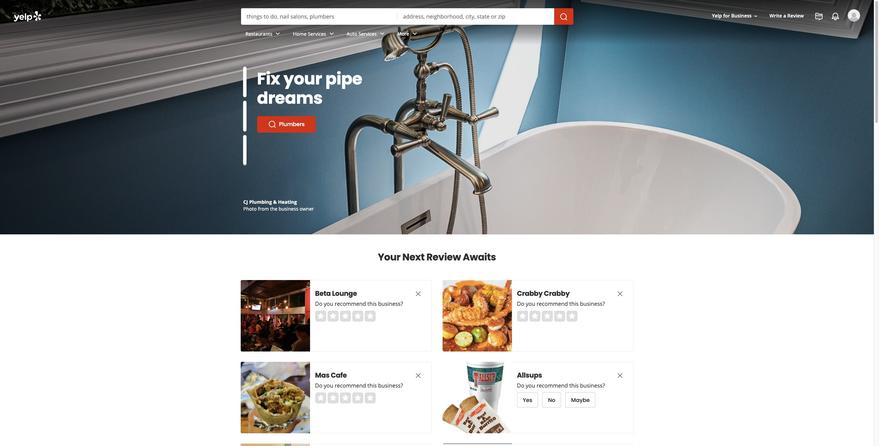 Task type: describe. For each thing, give the bounding box(es) containing it.
photo
[[243, 206, 257, 212]]

plumbers link
[[257, 116, 316, 133]]

photo of carmelina's image
[[241, 444, 310, 446]]

you for mas
[[324, 382, 334, 389]]

photo of allsups image
[[443, 362, 512, 433]]

recommend for crabby
[[537, 300, 568, 308]]

for
[[724, 13, 731, 19]]

write
[[770, 13, 783, 19]]

your next review awaits
[[378, 251, 496, 264]]

restaurants link
[[240, 25, 288, 45]]

beta lounge
[[315, 289, 357, 298]]

dismiss card image for crabby
[[616, 290, 625, 298]]

do you recommend this business? for crabby
[[517, 300, 605, 308]]

crabby crabby
[[517, 289, 570, 298]]

your
[[378, 251, 401, 264]]

mas cafe link
[[315, 370, 401, 380]]

24 search v2 image
[[268, 120, 276, 129]]

photo of hope plumbing image
[[443, 444, 512, 446]]

lounge
[[332, 289, 357, 298]]

auto
[[347, 30, 358, 37]]

Near text field
[[403, 13, 549, 20]]

tyler b. image
[[848, 9, 861, 22]]

auto services
[[347, 30, 377, 37]]

you down allsups
[[526, 382, 536, 389]]

home services link
[[288, 25, 341, 45]]

business? for cafe
[[378, 382, 403, 389]]

do you recommend this business? for cafe
[[315, 382, 403, 389]]

plumbing
[[249, 199, 272, 205]]

(no rating) image for crabby
[[517, 311, 578, 322]]

the
[[270, 206, 278, 212]]

cj plumbing & heating link
[[243, 199, 297, 205]]

rating element for lounge
[[315, 311, 376, 322]]

more
[[398, 30, 410, 37]]

1 select slide image from the top
[[243, 67, 247, 97]]

explore banner section banner
[[0, 0, 875, 234]]

plumbers
[[279, 120, 305, 128]]

yelp for business button
[[710, 10, 762, 22]]

review for next
[[427, 251, 461, 264]]

yelp for business
[[713, 13, 752, 19]]

yelp
[[713, 13, 723, 19]]

dismiss card image for cafe
[[414, 371, 423, 380]]

fix your pipe dreams
[[257, 67, 363, 110]]

recommend for lounge
[[335, 300, 366, 308]]

cj
[[243, 199, 248, 205]]

dreams
[[257, 87, 323, 110]]

business? for lounge
[[378, 300, 403, 308]]

this for cafe
[[368, 382, 377, 389]]

recommend for cafe
[[335, 382, 366, 389]]

this up maybe button
[[570, 382, 579, 389]]

24 chevron down v2 image for more
[[411, 30, 419, 38]]

yes
[[523, 396, 533, 404]]

mas cafe
[[315, 370, 347, 380]]

business categories element
[[240, 25, 861, 45]]

24 chevron down v2 image for home services
[[328, 30, 336, 38]]

recommend down "allsups" link
[[537, 382, 568, 389]]

Find text field
[[247, 13, 392, 20]]

you for beta
[[324, 300, 334, 308]]

review for a
[[788, 13, 804, 19]]

business
[[732, 13, 752, 19]]

none search field containing yelp for business
[[0, 0, 875, 51]]

24 chevron down v2 image for restaurants
[[274, 30, 282, 38]]

business
[[279, 206, 299, 212]]

cj plumbing & heating photo from the business owner
[[243, 199, 314, 212]]

beta
[[315, 289, 331, 298]]

do you recommend this business? for lounge
[[315, 300, 403, 308]]

user actions element
[[707, 9, 870, 51]]

(no rating) image for cafe
[[315, 392, 376, 403]]

rating element for crabby
[[517, 311, 578, 322]]



Task type: vqa. For each thing, say whether or not it's contained in the screenshot.
Auto Services the services
yes



Task type: locate. For each thing, give the bounding box(es) containing it.
(no rating) image down lounge
[[315, 311, 376, 322]]

services
[[308, 30, 326, 37], [359, 30, 377, 37]]

1 horizontal spatial 24 chevron down v2 image
[[328, 30, 336, 38]]

None field
[[247, 13, 392, 20], [403, 13, 549, 20]]

services right the home at the top of page
[[308, 30, 326, 37]]

home services
[[293, 30, 326, 37]]

1 vertical spatial review
[[427, 251, 461, 264]]

heating
[[278, 199, 297, 205]]

none field near
[[403, 13, 549, 20]]

do
[[315, 300, 323, 308], [517, 300, 525, 308], [315, 382, 323, 389], [517, 382, 525, 389]]

0 horizontal spatial services
[[308, 30, 326, 37]]

do you recommend this business?
[[315, 300, 403, 308], [517, 300, 605, 308], [315, 382, 403, 389], [517, 382, 605, 389]]

rating element for cafe
[[315, 392, 376, 403]]

None search field
[[0, 0, 875, 51]]

24 chevron down v2 image right auto services
[[378, 30, 387, 38]]

0 vertical spatial review
[[788, 13, 804, 19]]

services right the auto
[[359, 30, 377, 37]]

allsups link
[[517, 370, 603, 380]]

recommend down mas cafe link
[[335, 382, 366, 389]]

do down beta at the bottom of the page
[[315, 300, 323, 308]]

this down beta lounge link
[[368, 300, 377, 308]]

maybe
[[572, 396, 590, 404]]

more link
[[392, 25, 425, 45]]

pipe
[[326, 67, 363, 90]]

none search field inside search box
[[241, 8, 575, 25]]

1 crabby from the left
[[517, 289, 543, 298]]

None radio
[[340, 311, 351, 322], [352, 311, 363, 322], [554, 311, 565, 322], [315, 392, 326, 403], [328, 392, 339, 403], [340, 392, 351, 403], [352, 392, 363, 403], [340, 311, 351, 322], [352, 311, 363, 322], [554, 311, 565, 322], [315, 392, 326, 403], [328, 392, 339, 403], [340, 392, 351, 403], [352, 392, 363, 403]]

24 chevron down v2 image inside the home services link
[[328, 30, 336, 38]]

you down mas cafe
[[324, 382, 334, 389]]

maybe button
[[566, 392, 596, 408]]

business? up maybe
[[581, 382, 605, 389]]

business?
[[378, 300, 403, 308], [581, 300, 605, 308], [378, 382, 403, 389], [581, 382, 605, 389]]

review
[[788, 13, 804, 19], [427, 251, 461, 264]]

services for home services
[[308, 30, 326, 37]]

recommend down lounge
[[335, 300, 366, 308]]

&
[[273, 199, 277, 205]]

24 chevron down v2 image
[[378, 30, 387, 38], [411, 30, 419, 38]]

recommend down crabby crabby link
[[537, 300, 568, 308]]

1 vertical spatial select slide image
[[243, 101, 247, 131]]

2 vertical spatial select slide image
[[243, 134, 247, 165]]

0 horizontal spatial review
[[427, 251, 461, 264]]

rating element
[[315, 311, 376, 322], [517, 311, 578, 322], [315, 392, 376, 403]]

1 horizontal spatial 24 chevron down v2 image
[[411, 30, 419, 38]]

0 horizontal spatial none field
[[247, 13, 392, 20]]

business? down crabby crabby link
[[581, 300, 605, 308]]

this for lounge
[[368, 300, 377, 308]]

no
[[548, 396, 556, 404]]

rating element down lounge
[[315, 311, 376, 322]]

write a review link
[[767, 10, 807, 22]]

dismiss card image
[[414, 290, 423, 298]]

24 chevron down v2 image inside more link
[[411, 30, 419, 38]]

auto services link
[[341, 25, 392, 45]]

2 24 chevron down v2 image from the left
[[328, 30, 336, 38]]

business? down beta lounge link
[[378, 300, 403, 308]]

photo of mas cafe image
[[241, 362, 310, 433]]

your
[[284, 67, 322, 90]]

photo of crabby crabby image
[[443, 280, 512, 352]]

business? down mas cafe link
[[378, 382, 403, 389]]

2 24 chevron down v2 image from the left
[[411, 30, 419, 38]]

(no rating) image down cafe
[[315, 392, 376, 403]]

do down allsups
[[517, 382, 525, 389]]

0 horizontal spatial crabby
[[517, 289, 543, 298]]

0 vertical spatial select slide image
[[243, 67, 247, 97]]

1 none field from the left
[[247, 13, 392, 20]]

1 horizontal spatial services
[[359, 30, 377, 37]]

services for auto services
[[359, 30, 377, 37]]

1 24 chevron down v2 image from the left
[[274, 30, 282, 38]]

you down crabby crabby
[[526, 300, 536, 308]]

fix
[[257, 67, 280, 90]]

search image
[[560, 13, 568, 21]]

1 horizontal spatial review
[[788, 13, 804, 19]]

restaurants
[[246, 30, 273, 37]]

this down mas cafe link
[[368, 382, 377, 389]]

2 crabby from the left
[[544, 289, 570, 298]]

owner
[[300, 206, 314, 212]]

do down mas
[[315, 382, 323, 389]]

projects image
[[815, 12, 824, 21]]

review inside user actions element
[[788, 13, 804, 19]]

(no rating) image
[[315, 311, 376, 322], [517, 311, 578, 322], [315, 392, 376, 403]]

from
[[258, 206, 269, 212]]

mas
[[315, 370, 330, 380]]

rating element down crabby crabby
[[517, 311, 578, 322]]

2 select slide image from the top
[[243, 101, 247, 131]]

yes button
[[517, 392, 538, 408]]

you for crabby
[[526, 300, 536, 308]]

24 chevron down v2 image
[[274, 30, 282, 38], [328, 30, 336, 38]]

None radio
[[315, 311, 326, 322], [328, 311, 339, 322], [365, 311, 376, 322], [517, 311, 528, 322], [530, 311, 541, 322], [542, 311, 553, 322], [567, 311, 578, 322], [365, 392, 376, 403], [315, 311, 326, 322], [328, 311, 339, 322], [365, 311, 376, 322], [517, 311, 528, 322], [530, 311, 541, 322], [542, 311, 553, 322], [567, 311, 578, 322], [365, 392, 376, 403]]

24 chevron down v2 image inside restaurants link
[[274, 30, 282, 38]]

this down crabby crabby link
[[570, 300, 579, 308]]

24 chevron down v2 image right more
[[411, 30, 419, 38]]

recommend
[[335, 300, 366, 308], [537, 300, 568, 308], [335, 382, 366, 389], [537, 382, 568, 389]]

do you recommend this business? down "allsups" link
[[517, 382, 605, 389]]

24 chevron down v2 image left the auto
[[328, 30, 336, 38]]

1 horizontal spatial none field
[[403, 13, 549, 20]]

3 select slide image from the top
[[243, 134, 247, 165]]

crabby
[[517, 289, 543, 298], [544, 289, 570, 298]]

you
[[324, 300, 334, 308], [526, 300, 536, 308], [324, 382, 334, 389], [526, 382, 536, 389]]

cafe
[[331, 370, 347, 380]]

(no rating) image down crabby crabby
[[517, 311, 578, 322]]

rating element down cafe
[[315, 392, 376, 403]]

0 horizontal spatial 24 chevron down v2 image
[[378, 30, 387, 38]]

1 horizontal spatial crabby
[[544, 289, 570, 298]]

next
[[403, 251, 425, 264]]

photo of beta lounge image
[[241, 280, 310, 352]]

write a review
[[770, 13, 804, 19]]

you down beta at the bottom of the page
[[324, 300, 334, 308]]

24 chevron down v2 image for auto services
[[378, 30, 387, 38]]

no button
[[543, 392, 562, 408]]

do for crabby
[[517, 300, 525, 308]]

dismiss card image
[[616, 290, 625, 298], [414, 371, 423, 380], [616, 371, 625, 380]]

do for beta
[[315, 300, 323, 308]]

awaits
[[463, 251, 496, 264]]

beta lounge link
[[315, 289, 401, 298]]

24 chevron down v2 image inside auto services link
[[378, 30, 387, 38]]

24 chevron down v2 image right restaurants
[[274, 30, 282, 38]]

do you recommend this business? down mas cafe link
[[315, 382, 403, 389]]

2 services from the left
[[359, 30, 377, 37]]

review right 'next' at the bottom of the page
[[427, 251, 461, 264]]

review right a
[[788, 13, 804, 19]]

do you recommend this business? down beta lounge link
[[315, 300, 403, 308]]

(no rating) image for lounge
[[315, 311, 376, 322]]

this
[[368, 300, 377, 308], [570, 300, 579, 308], [368, 382, 377, 389], [570, 382, 579, 389]]

this for crabby
[[570, 300, 579, 308]]

None search field
[[241, 8, 575, 25]]

select slide image
[[243, 67, 247, 97], [243, 101, 247, 131], [243, 134, 247, 165]]

allsups
[[517, 370, 542, 380]]

home
[[293, 30, 307, 37]]

do for mas
[[315, 382, 323, 389]]

1 services from the left
[[308, 30, 326, 37]]

do down crabby crabby
[[517, 300, 525, 308]]

0 horizontal spatial 24 chevron down v2 image
[[274, 30, 282, 38]]

none field find
[[247, 13, 392, 20]]

16 chevron down v2 image
[[754, 13, 759, 19]]

a
[[784, 13, 787, 19]]

do you recommend this business? down crabby crabby link
[[517, 300, 605, 308]]

2 none field from the left
[[403, 13, 549, 20]]

business? for crabby
[[581, 300, 605, 308]]

1 24 chevron down v2 image from the left
[[378, 30, 387, 38]]

crabby crabby link
[[517, 289, 603, 298]]

notifications image
[[832, 12, 840, 21]]



